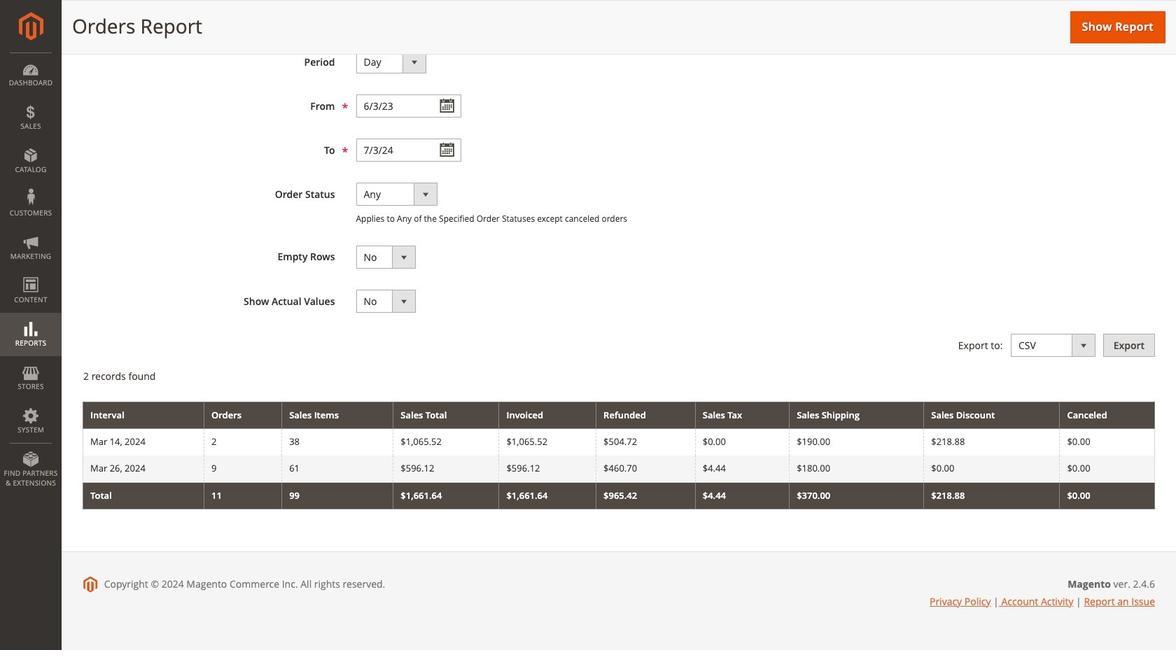 Task type: vqa. For each thing, say whether or not it's contained in the screenshot.
right the to 'text field'
no



Task type: locate. For each thing, give the bounding box(es) containing it.
menu bar
[[0, 53, 62, 495]]

magento admin panel image
[[19, 12, 43, 41]]

None text field
[[356, 139, 461, 162]]

None text field
[[356, 95, 461, 118]]



